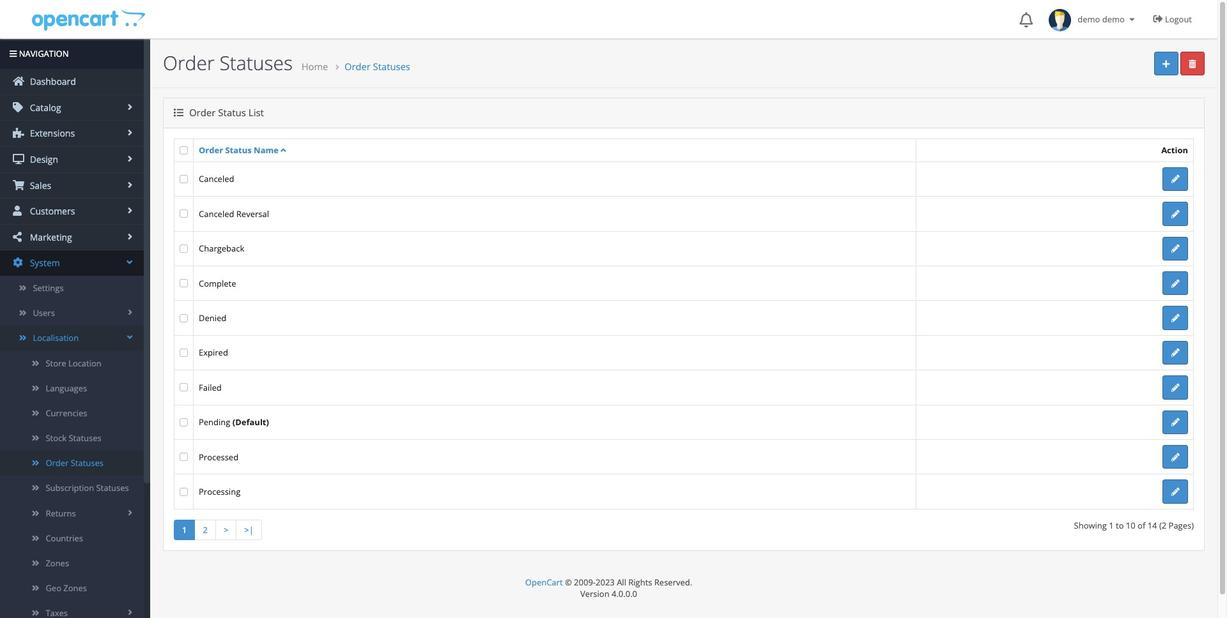 Task type: describe. For each thing, give the bounding box(es) containing it.
1 vertical spatial zones
[[63, 583, 87, 594]]

opencart
[[525, 577, 563, 589]]

opencart image
[[30, 7, 145, 31]]

>
[[224, 525, 228, 536]]

logout
[[1165, 13, 1192, 25]]

geo zones link
[[0, 577, 144, 602]]

demo demo link
[[1042, 0, 1144, 38]]

complete
[[199, 278, 236, 289]]

edit image for failed
[[1171, 384, 1180, 392]]

location
[[68, 358, 101, 369]]

sales
[[27, 179, 51, 191]]

add new image
[[1162, 60, 1170, 68]]

sign out alt image
[[1153, 14, 1163, 24]]

showing
[[1074, 520, 1107, 532]]

>|
[[244, 525, 254, 536]]

customers
[[27, 205, 75, 217]]

rights
[[628, 577, 652, 589]]

processing
[[199, 486, 240, 498]]

list image
[[174, 108, 183, 118]]

all
[[617, 577, 626, 589]]

logout link
[[1144, 0, 1205, 38]]

share alt image
[[13, 232, 24, 242]]

order up list image in the left top of the page
[[163, 50, 214, 76]]

tag image
[[13, 102, 24, 112]]

edit image for complete
[[1171, 280, 1180, 288]]

customers link
[[0, 199, 144, 224]]

demo demo
[[1071, 13, 1127, 25]]

version
[[580, 589, 609, 600]]

2 demo from the left
[[1102, 13, 1125, 25]]

canceled for canceled reversal
[[199, 208, 234, 220]]

opencart link
[[525, 577, 563, 589]]

order down stock
[[46, 458, 69, 469]]

order status name
[[199, 144, 279, 156]]

edit image for expired
[[1171, 349, 1180, 358]]

currencies link
[[0, 401, 144, 426]]

0 horizontal spatial order statuses link
[[0, 451, 144, 476]]

settings link
[[0, 276, 144, 301]]

subscription statuses link
[[0, 476, 144, 501]]

name
[[254, 144, 279, 156]]

countries
[[46, 533, 83, 544]]

edit image for processing
[[1171, 488, 1180, 497]]

order status name link
[[199, 144, 286, 156]]

processed
[[199, 452, 238, 463]]

pages)
[[1169, 520, 1194, 532]]

returns link
[[0, 501, 144, 526]]

failed
[[199, 382, 222, 394]]

users link
[[0, 301, 144, 326]]

showing 1 to 10 of 14 (2 pages)
[[1074, 520, 1194, 532]]

(default)
[[232, 417, 269, 428]]

0 vertical spatial zones
[[46, 558, 69, 569]]

sales link
[[0, 173, 144, 198]]

10
[[1126, 520, 1135, 532]]

shopping cart image
[[13, 180, 24, 190]]

system
[[27, 257, 60, 269]]

delete image
[[1189, 60, 1196, 68]]

2 edit image from the top
[[1171, 419, 1180, 427]]

pending
[[199, 417, 230, 428]]

desktop image
[[13, 154, 24, 164]]

cog image
[[13, 258, 24, 268]]

marketing
[[27, 231, 72, 243]]

reserved.
[[654, 577, 692, 589]]

edit image for processed
[[1171, 454, 1180, 462]]

home image
[[13, 76, 24, 86]]

zones link
[[0, 552, 144, 577]]

0 horizontal spatial 1
[[182, 525, 187, 536]]

puzzle piece image
[[13, 128, 24, 138]]

navigation
[[17, 48, 69, 59]]

subscription statuses
[[46, 483, 129, 494]]

caret down image
[[1127, 15, 1137, 24]]

geo zones
[[46, 583, 87, 594]]

store
[[46, 358, 66, 369]]

store location link
[[0, 351, 144, 376]]

order down order status list
[[199, 144, 223, 156]]

2009-
[[574, 577, 596, 589]]

geo
[[46, 583, 61, 594]]

> link
[[215, 520, 237, 541]]

design link
[[0, 147, 144, 172]]

of
[[1138, 520, 1145, 532]]

stock statuses
[[46, 433, 101, 444]]

extensions link
[[0, 121, 144, 146]]

currencies
[[46, 408, 87, 419]]

catalog
[[27, 101, 61, 114]]



Task type: locate. For each thing, give the bounding box(es) containing it.
order statuses
[[163, 50, 293, 76], [344, 60, 410, 73], [46, 458, 104, 469]]

1 vertical spatial order statuses link
[[0, 451, 144, 476]]

0 horizontal spatial demo
[[1078, 13, 1100, 25]]

2
[[203, 525, 208, 536]]

3 edit image from the top
[[1171, 245, 1180, 253]]

statuses inside order statuses link
[[71, 458, 104, 469]]

statuses for order statuses link to the left
[[71, 458, 104, 469]]

(2
[[1159, 520, 1166, 532]]

localisation
[[33, 333, 79, 344]]

users
[[33, 307, 55, 319]]

1 left 2
[[182, 525, 187, 536]]

status left list
[[218, 106, 246, 119]]

demo
[[1078, 13, 1100, 25], [1102, 13, 1125, 25]]

edit image
[[1171, 349, 1180, 358], [1171, 419, 1180, 427], [1171, 454, 1180, 462]]

0 vertical spatial edit image
[[1171, 349, 1180, 358]]

settings
[[33, 282, 64, 294]]

0 vertical spatial canceled
[[199, 173, 234, 185]]

order status list
[[187, 106, 264, 119]]

action
[[1161, 144, 1188, 156]]

statuses for stock statuses link at the bottom left
[[69, 433, 101, 444]]

None checkbox
[[180, 175, 188, 183], [180, 210, 188, 218], [180, 314, 188, 322], [180, 349, 188, 357], [180, 418, 188, 427], [180, 453, 188, 462], [180, 175, 188, 183], [180, 210, 188, 218], [180, 314, 188, 322], [180, 349, 188, 357], [180, 418, 188, 427], [180, 453, 188, 462]]

countries link
[[0, 526, 144, 552]]

1 canceled from the top
[[199, 173, 234, 185]]

order statuses down stock statuses link at the bottom left
[[46, 458, 104, 469]]

edit image for canceled
[[1171, 175, 1180, 184]]

catalog link
[[0, 95, 144, 120]]

order statuses link up subscription
[[0, 451, 144, 476]]

returns
[[46, 508, 76, 519]]

1 horizontal spatial order statuses
[[163, 50, 293, 76]]

demo right demo demo image
[[1078, 13, 1100, 25]]

order right list image in the left top of the page
[[189, 106, 216, 119]]

canceled reversal
[[199, 208, 269, 220]]

stock statuses link
[[0, 426, 144, 451]]

4 edit image from the top
[[1171, 280, 1180, 288]]

demo left caret down icon
[[1102, 13, 1125, 25]]

1 vertical spatial status
[[225, 144, 252, 156]]

languages link
[[0, 376, 144, 401]]

languages
[[46, 383, 87, 394]]

home link
[[301, 60, 328, 73]]

©
[[565, 577, 572, 589]]

0 horizontal spatial order statuses
[[46, 458, 104, 469]]

statuses for subscription statuses link
[[96, 483, 129, 494]]

status left name
[[225, 144, 252, 156]]

list
[[248, 106, 264, 119]]

2 link
[[195, 520, 216, 541]]

bars image
[[10, 50, 17, 58]]

1 vertical spatial edit image
[[1171, 419, 1180, 427]]

edit image for denied
[[1171, 314, 1180, 323]]

subscription
[[46, 483, 94, 494]]

zones up geo
[[46, 558, 69, 569]]

home
[[301, 60, 328, 73]]

canceled
[[199, 173, 234, 185], [199, 208, 234, 220]]

statuses
[[219, 50, 293, 76], [373, 60, 410, 73], [69, 433, 101, 444], [71, 458, 104, 469], [96, 483, 129, 494]]

1 horizontal spatial demo
[[1102, 13, 1125, 25]]

1 edit image from the top
[[1171, 175, 1180, 184]]

pending (default)
[[199, 417, 269, 428]]

1 horizontal spatial order statuses link
[[344, 60, 410, 73]]

zones
[[46, 558, 69, 569], [63, 583, 87, 594]]

statuses for the top order statuses link
[[373, 60, 410, 73]]

1
[[1109, 520, 1114, 532], [182, 525, 187, 536]]

order right home link
[[344, 60, 371, 73]]

1 edit image from the top
[[1171, 349, 1180, 358]]

status for name
[[225, 144, 252, 156]]

system link
[[0, 251, 144, 276]]

statuses inside subscription statuses link
[[96, 483, 129, 494]]

reversal
[[236, 208, 269, 220]]

order
[[163, 50, 214, 76], [344, 60, 371, 73], [189, 106, 216, 119], [199, 144, 223, 156], [46, 458, 69, 469]]

2 canceled from the top
[[199, 208, 234, 220]]

design
[[27, 153, 58, 166]]

edit image for chargeback
[[1171, 245, 1180, 253]]

3 edit image from the top
[[1171, 454, 1180, 462]]

extensions
[[27, 127, 75, 140]]

denied
[[199, 313, 226, 324]]

7 edit image from the top
[[1171, 488, 1180, 497]]

>| link
[[236, 520, 262, 541]]

2 edit image from the top
[[1171, 210, 1180, 218]]

5 edit image from the top
[[1171, 314, 1180, 323]]

1 horizontal spatial 1
[[1109, 520, 1114, 532]]

1 left to
[[1109, 520, 1114, 532]]

edit image
[[1171, 175, 1180, 184], [1171, 210, 1180, 218], [1171, 245, 1180, 253], [1171, 280, 1180, 288], [1171, 314, 1180, 323], [1171, 384, 1180, 392], [1171, 488, 1180, 497]]

0 vertical spatial status
[[218, 106, 246, 119]]

1 demo from the left
[[1078, 13, 1100, 25]]

order statuses link
[[344, 60, 410, 73], [0, 451, 144, 476]]

1 vertical spatial canceled
[[199, 208, 234, 220]]

localisation link
[[0, 326, 144, 351]]

dashboard link
[[0, 69, 144, 94]]

0 vertical spatial order statuses link
[[344, 60, 410, 73]]

store location
[[46, 358, 101, 369]]

dashboard
[[27, 76, 76, 88]]

marketing link
[[0, 225, 144, 250]]

2 horizontal spatial order statuses
[[344, 60, 410, 73]]

zones right geo
[[63, 583, 87, 594]]

2023
[[596, 577, 615, 589]]

6 edit image from the top
[[1171, 384, 1180, 392]]

status for list
[[218, 106, 246, 119]]

4.0.0.0
[[612, 589, 637, 600]]

opencart © 2009-2023 all rights reserved. version 4.0.0.0
[[525, 577, 692, 600]]

order statuses link right home link
[[344, 60, 410, 73]]

bell image
[[1019, 12, 1033, 27]]

chargeback
[[199, 243, 244, 254]]

edit image for canceled reversal
[[1171, 210, 1180, 218]]

14
[[1148, 520, 1157, 532]]

status
[[218, 106, 246, 119], [225, 144, 252, 156]]

demo demo image
[[1049, 9, 1071, 31]]

to
[[1116, 520, 1124, 532]]

user image
[[13, 206, 24, 216]]

statuses inside stock statuses link
[[69, 433, 101, 444]]

canceled for canceled
[[199, 173, 234, 185]]

None checkbox
[[180, 146, 188, 154], [180, 245, 188, 253], [180, 279, 188, 288], [180, 384, 188, 392], [180, 488, 188, 496], [180, 146, 188, 154], [180, 245, 188, 253], [180, 279, 188, 288], [180, 384, 188, 392], [180, 488, 188, 496]]

order statuses up order status list
[[163, 50, 293, 76]]

stock
[[46, 433, 66, 444]]

expired
[[199, 347, 228, 359]]

canceled down order status name
[[199, 173, 234, 185]]

2 vertical spatial edit image
[[1171, 454, 1180, 462]]

order statuses right home link
[[344, 60, 410, 73]]

canceled up chargeback
[[199, 208, 234, 220]]



Task type: vqa. For each thing, say whether or not it's contained in the screenshot.
Edit icon corresponding to Expired
yes



